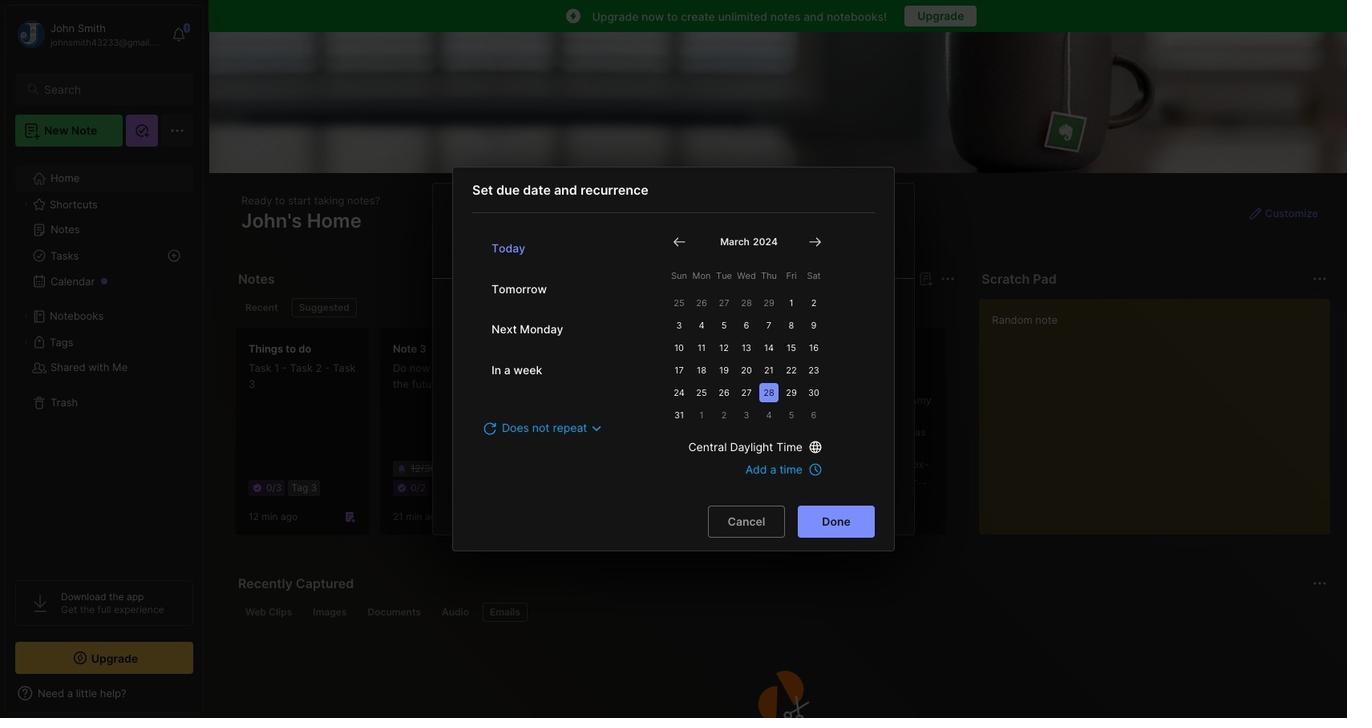 Task type: vqa. For each thing, say whether or not it's contained in the screenshot.
EXPAND TAGS icon at top left
yes



Task type: describe. For each thing, give the bounding box(es) containing it.
none search field inside main element
[[44, 79, 179, 99]]

1 tab list from the top
[[238, 298, 953, 318]]

expand tags image
[[21, 338, 30, 347]]

Search text field
[[44, 82, 179, 97]]



Task type: locate. For each thing, give the bounding box(es) containing it.
Start writing… text field
[[992, 299, 1330, 522]]

1 vertical spatial tab list
[[238, 603, 1325, 622]]

tree inside main element
[[6, 156, 203, 566]]

0 vertical spatial tab list
[[238, 298, 953, 318]]

tab list
[[238, 298, 953, 318], [238, 603, 1325, 622]]

2024 field
[[750, 236, 778, 249]]

None search field
[[44, 79, 179, 99]]

expand notebooks image
[[21, 312, 30, 322]]

main element
[[0, 0, 209, 719]]

Dropdown List field
[[482, 415, 607, 441]]

March field
[[717, 236, 750, 249]]

tree
[[6, 156, 203, 566]]

2 tab list from the top
[[238, 603, 1325, 622]]

select a due date element
[[472, 213, 875, 491]]

row group
[[235, 327, 1348, 545]]

tab
[[238, 298, 285, 318], [292, 298, 357, 318], [238, 603, 299, 622], [306, 603, 354, 622], [361, 603, 428, 622], [435, 603, 476, 622], [483, 603, 528, 622]]



